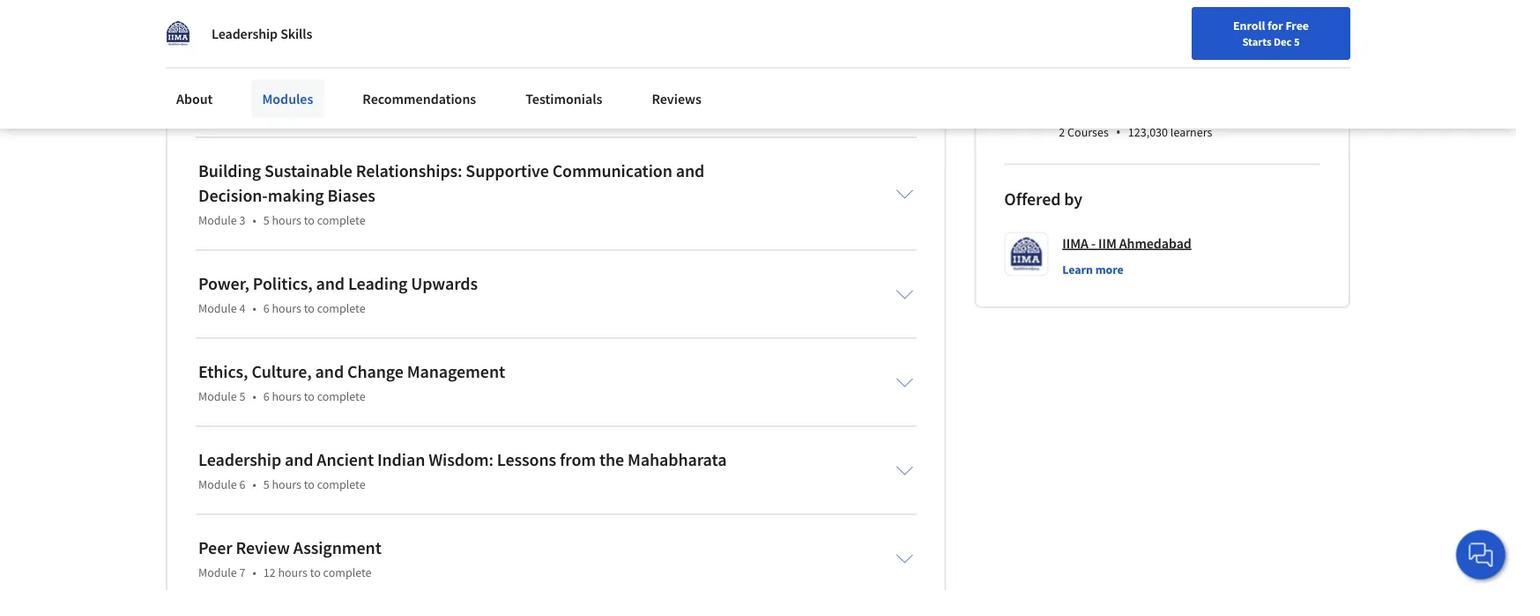 Task type: vqa. For each thing, say whether or not it's contained in the screenshot.
4th Module from the bottom
yes



Task type: describe. For each thing, give the bounding box(es) containing it.
reviews
[[652, 90, 702, 108]]

• inside building sustainable relationships: supportive communication and decision-making biases module 3 • 5 hours to complete
[[252, 213, 256, 229]]

iima - iim ahmedabad link
[[1063, 232, 1192, 254]]

management
[[407, 361, 505, 383]]

complete inside 'power, politics, and leading upwards module 4 • 6 hours to complete'
[[317, 301, 365, 317]]

and inside building sustainable relationships: supportive communication and decision-making biases module 3 • 5 hours to complete
[[676, 160, 705, 182]]

recommendations
[[363, 90, 476, 108]]

4
[[239, 301, 245, 317]]

communication
[[552, 160, 672, 182]]

peer
[[198, 537, 232, 560]]

top
[[1063, 61, 1083, 77]]

culture,
[[252, 361, 312, 383]]

123,030
[[1128, 124, 1168, 140]]

from
[[560, 449, 596, 471]]

418
[[1169, 19, 1188, 35]]

leadership for skills
[[212, 25, 278, 42]]

lessons
[[497, 449, 556, 471]]

leadership and ancient indian wisdom: lessons from the mahabharata module 6 • 5 hours to complete
[[198, 449, 727, 493]]

hours inside building sustainable relationships: supportive communication and decision-making biases module 3 • 5 hours to complete
[[272, 213, 301, 229]]

iim
[[1098, 235, 1117, 252]]

complete inside building sustainable relationships: supportive communication and decision-making biases module 3 • 5 hours to complete
[[317, 213, 365, 229]]

and inside 'power, politics, and leading upwards module 4 • 6 hours to complete'
[[316, 273, 345, 295]]

sustainable
[[264, 160, 352, 182]]

english button
[[1146, 0, 1253, 57]]

leadership skills
[[212, 25, 312, 42]]

offered by
[[1004, 188, 1083, 210]]

hours inside leadership and ancient indian wisdom: lessons from the mahabharata module 6 • 5 hours to complete
[[272, 477, 301, 493]]

complete inside peer review assignment module 7 • 12 hours to complete
[[323, 565, 372, 581]]

biases
[[327, 185, 375, 207]]

recommendations link
[[352, 79, 487, 118]]

instructor
[[1085, 61, 1137, 77]]

module inside leadership and ancient indian wisdom: lessons from the mahabharata module 6 • 5 hours to complete
[[198, 477, 237, 493]]

complete inside the ethics, culture, and change management module 5 • 6 hours to complete
[[317, 389, 365, 405]]

-
[[1091, 235, 1096, 252]]

module inside 'power, politics, and leading upwards module 4 • 6 hours to complete'
[[198, 301, 237, 317]]

more
[[1095, 262, 1124, 278]]

modules link
[[252, 79, 324, 118]]

6 for politics,
[[263, 301, 269, 317]]

indian
[[377, 449, 425, 471]]

learn more
[[1063, 262, 1124, 278]]

peer review assignment module 7 • 12 hours to complete
[[198, 537, 382, 581]]

7
[[239, 565, 245, 581]]

about
[[176, 90, 213, 108]]

top instructor
[[1063, 61, 1137, 77]]

iima - iim ahmedabad image
[[166, 21, 190, 46]]

testimonials link
[[515, 79, 613, 118]]

ratings
[[1190, 19, 1226, 35]]

module inside building sustainable relationships: supportive communication and decision-making biases module 3 • 5 hours to complete
[[198, 213, 237, 229]]

hours inside peer review assignment module 7 • 12 hours to complete
[[278, 565, 308, 581]]

ethics,
[[198, 361, 248, 383]]

free
[[1286, 18, 1309, 33]]

• left 123,030 on the top
[[1116, 122, 1121, 141]]

dec
[[1274, 34, 1292, 48]]

building sustainable relationships: supportive communication and decision-making biases module 3 • 5 hours to complete
[[198, 160, 705, 229]]

english
[[1178, 20, 1221, 37]]

to inside the ethics, culture, and change management module 5 • 6 hours to complete
[[304, 389, 315, 405]]

learners
[[1170, 124, 1212, 140]]

for
[[1268, 18, 1283, 33]]

ancient
[[317, 449, 374, 471]]

building
[[198, 160, 261, 182]]

ahmedabad
[[1119, 235, 1192, 252]]

upwards
[[411, 273, 478, 295]]

5 inside enroll for free starts dec 5
[[1294, 34, 1300, 48]]



Task type: locate. For each thing, give the bounding box(es) containing it.
3
[[239, 213, 245, 229]]

5 right the 3
[[263, 213, 269, 229]]

5 right dec
[[1294, 34, 1300, 48]]

6 for culture,
[[263, 389, 269, 405]]

module inside the ethics, culture, and change management module 5 • 6 hours to complete
[[198, 389, 237, 405]]

• inside 'power, politics, and leading upwards module 4 • 6 hours to complete'
[[252, 301, 256, 317]]

leadership inside leadership and ancient indian wisdom: lessons from the mahabharata module 6 • 5 hours to complete
[[198, 449, 281, 471]]

1 vertical spatial leadership
[[198, 449, 281, 471]]

12
[[263, 565, 276, 581]]

5 inside building sustainable relationships: supportive communication and decision-making biases module 3 • 5 hours to complete
[[263, 213, 269, 229]]

to up assignment
[[304, 477, 315, 493]]

iima - iim ahmedabad
[[1063, 235, 1192, 252]]

to inside peer review assignment module 7 • 12 hours to complete
[[310, 565, 321, 581]]

assignment
[[293, 537, 382, 560]]

•
[[1116, 122, 1121, 141], [252, 213, 256, 229], [252, 301, 256, 317], [252, 389, 256, 405], [252, 477, 256, 493], [252, 565, 256, 581]]

module down ethics,
[[198, 389, 237, 405]]

2
[[1059, 124, 1065, 140]]

1 vertical spatial 6
[[263, 389, 269, 405]]

review
[[236, 537, 290, 560]]

to down assignment
[[310, 565, 321, 581]]

and
[[676, 160, 705, 182], [316, 273, 345, 295], [315, 361, 344, 383], [285, 449, 313, 471]]

• down culture,
[[252, 389, 256, 405]]

wisdom:
[[429, 449, 494, 471]]

to inside leadership and ancient indian wisdom: lessons from the mahabharata module 6 • 5 hours to complete
[[304, 477, 315, 493]]

by
[[1064, 188, 1083, 210]]

offered
[[1004, 188, 1061, 210]]

5 inside the ethics, culture, and change management module 5 • 6 hours to complete
[[239, 389, 245, 405]]

vishal gupta image
[[1007, 60, 1046, 99]]

0 vertical spatial 6
[[263, 301, 269, 317]]

hours right 12
[[278, 565, 308, 581]]

hours down making
[[272, 213, 301, 229]]

None search field
[[251, 11, 674, 46]]

skills
[[280, 25, 312, 42]]

enroll for free starts dec 5
[[1233, 18, 1309, 48]]

iima
[[1063, 235, 1088, 252]]

the
[[599, 449, 624, 471]]

and inside leadership and ancient indian wisdom: lessons from the mahabharata module 6 • 5 hours to complete
[[285, 449, 313, 471]]

hours inside 'power, politics, and leading upwards module 4 • 6 hours to complete'
[[272, 301, 301, 317]]

module left the 3
[[198, 213, 237, 229]]

• right 7
[[252, 565, 256, 581]]

to
[[304, 213, 315, 229], [304, 301, 315, 317], [304, 389, 315, 405], [304, 477, 315, 493], [310, 565, 321, 581]]

5 module from the top
[[198, 565, 237, 581]]

making
[[268, 185, 324, 207]]

module left 7
[[198, 565, 237, 581]]

complete down biases
[[317, 213, 365, 229]]

2 courses • 123,030 learners
[[1059, 122, 1212, 141]]

complete down the leading
[[317, 301, 365, 317]]

leading
[[348, 273, 408, 295]]

modules
[[262, 90, 313, 108]]

• inside the ethics, culture, and change management module 5 • 6 hours to complete
[[252, 389, 256, 405]]

hours down politics, at the top left
[[272, 301, 301, 317]]

to down culture,
[[304, 389, 315, 405]]

2 module from the top
[[198, 301, 237, 317]]

show notifications image
[[1278, 22, 1299, 43]]

0 vertical spatial leadership
[[212, 25, 278, 42]]

6 inside the ethics, culture, and change management module 5 • 6 hours to complete
[[263, 389, 269, 405]]

5 up review
[[263, 477, 269, 493]]

6 up review
[[239, 477, 245, 493]]

learn more button
[[1063, 261, 1124, 279]]

6
[[263, 301, 269, 317], [263, 389, 269, 405], [239, 477, 245, 493]]

hours inside the ethics, culture, and change management module 5 • 6 hours to complete
[[272, 389, 301, 405]]

418 ratings
[[1169, 19, 1226, 35]]

6 inside 'power, politics, and leading upwards module 4 • 6 hours to complete'
[[263, 301, 269, 317]]

6 down culture,
[[263, 389, 269, 405]]

to inside 'power, politics, and leading upwards module 4 • 6 hours to complete'
[[304, 301, 315, 317]]

• right 4
[[252, 301, 256, 317]]

5
[[1294, 34, 1300, 48], [263, 213, 269, 229], [239, 389, 245, 405], [263, 477, 269, 493]]

decision-
[[198, 185, 268, 207]]

starts
[[1242, 34, 1272, 48]]

change
[[347, 361, 404, 383]]

mahabharata
[[628, 449, 727, 471]]

relationships:
[[356, 160, 462, 182]]

and inside the ethics, culture, and change management module 5 • 6 hours to complete
[[315, 361, 344, 383]]

about link
[[166, 79, 223, 118]]

ethics, culture, and change management module 5 • 6 hours to complete
[[198, 361, 505, 405]]

and left change
[[315, 361, 344, 383]]

leadership for and
[[198, 449, 281, 471]]

module
[[198, 213, 237, 229], [198, 301, 237, 317], [198, 389, 237, 405], [198, 477, 237, 493], [198, 565, 237, 581]]

and left the leading
[[316, 273, 345, 295]]

• up review
[[252, 477, 256, 493]]

power, politics, and leading upwards module 4 • 6 hours to complete
[[198, 273, 478, 317]]

6 inside leadership and ancient indian wisdom: lessons from the mahabharata module 6 • 5 hours to complete
[[239, 477, 245, 493]]

module left 4
[[198, 301, 237, 317]]

• inside peer review assignment module 7 • 12 hours to complete
[[252, 565, 256, 581]]

5 down ethics,
[[239, 389, 245, 405]]

courses
[[1068, 124, 1109, 140]]

leadership
[[212, 25, 278, 42], [198, 449, 281, 471]]

to inside building sustainable relationships: supportive communication and decision-making biases module 3 • 5 hours to complete
[[304, 213, 315, 229]]

• right the 3
[[252, 213, 256, 229]]

hours
[[272, 213, 301, 229], [272, 301, 301, 317], [272, 389, 301, 405], [272, 477, 301, 493], [278, 565, 308, 581]]

chat with us image
[[1467, 541, 1495, 569]]

supportive
[[466, 160, 549, 182]]

complete inside leadership and ancient indian wisdom: lessons from the mahabharata module 6 • 5 hours to complete
[[317, 477, 365, 493]]

testimonials
[[526, 90, 602, 108]]

module inside peer review assignment module 7 • 12 hours to complete
[[198, 565, 237, 581]]

to down politics, at the top left
[[304, 301, 315, 317]]

module up peer
[[198, 477, 237, 493]]

complete down assignment
[[323, 565, 372, 581]]

2 vertical spatial 6
[[239, 477, 245, 493]]

and down reviews link
[[676, 160, 705, 182]]

hours down culture,
[[272, 389, 301, 405]]

3 module from the top
[[198, 389, 237, 405]]

hours up review
[[272, 477, 301, 493]]

learn
[[1063, 262, 1093, 278]]

complete down change
[[317, 389, 365, 405]]

complete
[[317, 213, 365, 229], [317, 301, 365, 317], [317, 389, 365, 405], [317, 477, 365, 493], [323, 565, 372, 581]]

5 inside leadership and ancient indian wisdom: lessons from the mahabharata module 6 • 5 hours to complete
[[263, 477, 269, 493]]

1 module from the top
[[198, 213, 237, 229]]

to down making
[[304, 213, 315, 229]]

and left "ancient"
[[285, 449, 313, 471]]

complete down "ancient"
[[317, 477, 365, 493]]

• inside leadership and ancient indian wisdom: lessons from the mahabharata module 6 • 5 hours to complete
[[252, 477, 256, 493]]

politics,
[[253, 273, 313, 295]]

6 right 4
[[263, 301, 269, 317]]

4 module from the top
[[198, 477, 237, 493]]

reviews link
[[641, 79, 712, 118]]

enroll
[[1233, 18, 1265, 33]]

power,
[[198, 273, 249, 295]]



